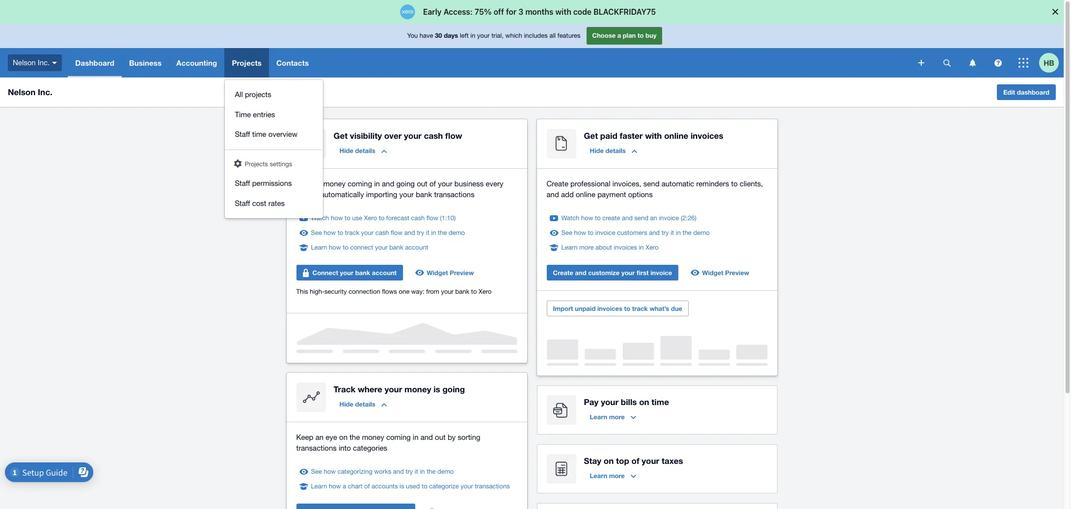 Task type: describe. For each thing, give the bounding box(es) containing it.
inc. inside nelson inc. popup button
[[38, 58, 50, 67]]

watch how to use xero to forecast cash flow (1:10)
[[311, 215, 456, 222]]

invoices inside "button"
[[598, 305, 623, 313]]

time inside group
[[252, 130, 266, 138]]

0 horizontal spatial flow
[[391, 229, 403, 237]]

out inside the keep an eye on the money coming in and out by sorting transactions into categories
[[435, 434, 446, 442]]

demo down (2:26)
[[694, 229, 710, 237]]

left
[[460, 32, 469, 39]]

customize
[[588, 269, 620, 277]]

see how to invoice customers and try it in the demo
[[562, 229, 710, 237]]

and down forecast in the top left of the page
[[405, 229, 415, 237]]

payment
[[598, 191, 626, 199]]

how for chart
[[329, 483, 341, 491]]

what's
[[650, 305, 670, 313]]

features
[[558, 32, 581, 39]]

banking preview line graph image
[[296, 324, 517, 354]]

an inside the keep an eye on the money coming in and out by sorting transactions into categories
[[316, 434, 324, 442]]

invoices,
[[613, 180, 642, 188]]

bank inside see the money coming in and going out of your business every day by automatically importing your bank transactions
[[416, 191, 432, 199]]

widget preview button for invoices
[[687, 265, 756, 281]]

overview
[[269, 130, 298, 138]]

1 vertical spatial cash
[[411, 215, 425, 222]]

and up "customers"
[[622, 215, 633, 222]]

with
[[645, 131, 662, 141]]

security
[[325, 288, 347, 296]]

svg image inside nelson inc. popup button
[[52, 62, 57, 64]]

hide details button for where
[[334, 397, 393, 413]]

hide details for visibility
[[340, 147, 376, 155]]

2 horizontal spatial money
[[405, 385, 431, 395]]

see the money coming in and going out of your business every day by automatically importing your bank transactions
[[296, 180, 504, 199]]

banner containing hb
[[0, 24, 1064, 219]]

learn how to connect your bank account link
[[311, 243, 428, 253]]

to left create
[[595, 215, 601, 222]]

1 horizontal spatial it
[[426, 229, 430, 237]]

to right from
[[471, 288, 477, 296]]

see for see the money coming in and going out of your business every day by automatically importing your bank transactions
[[296, 180, 309, 188]]

categorize
[[429, 483, 459, 491]]

0 vertical spatial an
[[651, 215, 658, 222]]

header image
[[234, 159, 242, 168]]

your inside button
[[622, 269, 635, 277]]

of inside learn how a chart of accounts is used to categorize your transactions link
[[364, 483, 370, 491]]

out inside see the money coming in and going out of your business every day by automatically importing your bank transactions
[[417, 180, 428, 188]]

0 horizontal spatial svg image
[[970, 59, 976, 67]]

by inside see the money coming in and going out of your business every day by automatically importing your bank transactions
[[310, 191, 318, 199]]

accounting
[[176, 58, 217, 67]]

send inside watch how to create and send an invoice (2:26) link
[[635, 215, 649, 222]]

accounts
[[372, 483, 398, 491]]

clients,
[[740, 180, 763, 188]]

and inside create professional invoices, send automatic reminders to clients, and add online payment options
[[547, 191, 559, 199]]

projects for projects
[[232, 58, 262, 67]]

transactions inside the keep an eye on the money coming in and out by sorting transactions into categories
[[296, 444, 337, 453]]

on for the
[[339, 434, 348, 442]]

flows
[[382, 288, 397, 296]]

send inside create professional invoices, send automatic reminders to clients, and add online payment options
[[644, 180, 660, 188]]

staff cost rates link
[[225, 194, 323, 214]]

all
[[235, 90, 243, 99]]

your inside you have 30 days left in your trial, which includes all features
[[477, 32, 490, 39]]

hide details button for paid
[[584, 143, 643, 159]]

2 horizontal spatial transactions
[[475, 483, 510, 491]]

how for works
[[324, 469, 336, 476]]

1 horizontal spatial svg image
[[919, 60, 925, 66]]

2 horizontal spatial try
[[662, 229, 669, 237]]

this high-security connection flows one way: from your bank to xero
[[296, 288, 492, 296]]

and right "customers"
[[649, 229, 660, 237]]

your right the categorize
[[461, 483, 473, 491]]

staff for staff permissions
[[235, 179, 250, 188]]

settings
[[270, 160, 292, 168]]

hide for visibility
[[340, 147, 354, 155]]

create and customize your first invoice
[[553, 269, 672, 277]]

business
[[455, 180, 484, 188]]

one
[[399, 288, 410, 296]]

to left 'connect'
[[343, 244, 349, 251]]

learn for bank
[[311, 244, 327, 251]]

your left business
[[438, 180, 453, 188]]

faster
[[620, 131, 643, 141]]

demo up the categorize
[[438, 469, 454, 476]]

options
[[628, 191, 653, 199]]

dashboard link
[[68, 48, 122, 78]]

widget for invoices
[[702, 269, 724, 277]]

in inside you have 30 days left in your trial, which includes all features
[[471, 32, 476, 39]]

2 horizontal spatial it
[[671, 229, 674, 237]]

1 vertical spatial inc.
[[38, 87, 52, 97]]

how for create
[[581, 215, 594, 222]]

create professional invoices, send automatic reminders to clients, and add online payment options
[[547, 180, 763, 199]]

your right where at the left of page
[[385, 385, 402, 395]]

see how to track your cash flow and try it in the demo
[[311, 229, 465, 237]]

learn how a chart of accounts is used to categorize your transactions link
[[311, 482, 510, 492]]

1 horizontal spatial xero
[[479, 288, 492, 296]]

create for create professional invoices, send automatic reminders to clients, and add online payment options
[[547, 180, 569, 188]]

get for get paid faster with online invoices
[[584, 131, 598, 141]]

bills
[[621, 397, 637, 408]]

2 vertical spatial cash
[[376, 229, 389, 237]]

money inside the keep an eye on the money coming in and out by sorting transactions into categories
[[362, 434, 384, 442]]

you have 30 days left in your trial, which includes all features
[[407, 32, 581, 39]]

forecast
[[386, 215, 410, 222]]

time entries link
[[225, 105, 323, 125]]

nelson inc. inside popup button
[[13, 58, 50, 67]]

watch how to use xero to forecast cash flow (1:10) link
[[311, 214, 456, 223]]

the down (1:10)
[[438, 229, 447, 237]]

pay your bills on time
[[584, 397, 669, 408]]

create
[[603, 215, 620, 222]]

get for get visibility over your cash flow
[[334, 131, 348, 141]]

of inside see the money coming in and going out of your business every day by automatically importing your bank transactions
[[430, 180, 436, 188]]

reminders
[[697, 180, 729, 188]]

more for your
[[609, 414, 625, 421]]

watch for get visibility over your cash flow
[[311, 215, 329, 222]]

about
[[596, 244, 612, 251]]

unpaid
[[575, 305, 596, 313]]

learn more for on
[[590, 472, 625, 480]]

0 horizontal spatial is
[[400, 483, 404, 491]]

1 horizontal spatial try
[[417, 229, 424, 237]]

automatic
[[662, 180, 695, 188]]

xero inside learn more about invoices in xero link
[[646, 244, 659, 251]]

see how to track your cash flow and try it in the demo link
[[311, 228, 465, 238]]

staff for staff cost rates
[[235, 199, 250, 207]]

the inside the keep an eye on the money coming in and out by sorting transactions into categories
[[350, 434, 360, 442]]

add
[[561, 191, 574, 199]]

connect your bank account
[[313, 269, 397, 277]]

connect your bank account button
[[296, 265, 403, 281]]

(2:26)
[[681, 215, 697, 222]]

transactions inside see the money coming in and going out of your business every day by automatically importing your bank transactions
[[434, 191, 475, 199]]

where
[[358, 385, 382, 395]]

0 vertical spatial cash
[[424, 131, 443, 141]]

invoices preview bar graph image
[[547, 336, 768, 366]]

hb button
[[1040, 48, 1064, 78]]

1 horizontal spatial is
[[434, 385, 440, 395]]

bank inside 'button'
[[355, 269, 370, 277]]

works
[[374, 469, 392, 476]]

contacts
[[277, 58, 309, 67]]

professional
[[571, 180, 611, 188]]

watch how to create and send an invoice (2:26)
[[562, 215, 697, 222]]

categories
[[353, 444, 388, 453]]

buy
[[646, 32, 657, 39]]

track inside "button"
[[632, 305, 648, 313]]

0 vertical spatial invoices
[[691, 131, 724, 141]]

time entries
[[235, 110, 275, 119]]

bank down 'see how to track your cash flow and try it in the demo' link at the left top
[[390, 244, 404, 251]]

staff cost rates
[[235, 199, 285, 207]]

your up learn how to connect your bank account
[[361, 229, 374, 237]]

accounting button
[[169, 48, 225, 78]]

learn more about invoices in xero link
[[562, 243, 659, 253]]

import unpaid invoices to track what's due
[[553, 305, 683, 313]]

choose
[[593, 32, 616, 39]]

importing
[[366, 191, 398, 199]]

learn more about invoices in xero
[[562, 244, 659, 251]]

2 horizontal spatial svg image
[[944, 59, 951, 67]]

to up learn more about invoices in xero
[[588, 229, 594, 237]]

eye
[[326, 434, 337, 442]]

plan
[[623, 32, 636, 39]]

widget for flow
[[427, 269, 448, 277]]

bills icon image
[[547, 396, 576, 425]]

chart
[[348, 483, 363, 491]]

create and customize your first invoice button
[[547, 265, 679, 281]]

automatically
[[321, 191, 364, 199]]

0 vertical spatial more
[[580, 244, 594, 251]]

going inside see the money coming in and going out of your business every day by automatically importing your bank transactions
[[397, 180, 415, 188]]

2 vertical spatial on
[[604, 456, 614, 467]]

connection
[[349, 288, 380, 296]]

used
[[406, 483, 420, 491]]

import unpaid invoices to track what's due button
[[547, 301, 689, 317]]

every
[[486, 180, 504, 188]]

and right works at bottom left
[[393, 469, 404, 476]]

this
[[296, 288, 308, 296]]

dashboard
[[1017, 88, 1050, 96]]

rates
[[269, 199, 285, 207]]

1 vertical spatial invoices
[[614, 244, 637, 251]]

list box containing all projects
[[225, 80, 323, 219]]

the up the categorize
[[427, 469, 436, 476]]

see for see how to invoice customers and try it in the demo
[[562, 229, 573, 237]]

edit
[[1004, 88, 1016, 96]]

(1:10)
[[440, 215, 456, 222]]

your inside 'button'
[[340, 269, 354, 277]]

details for where
[[355, 401, 376, 409]]

business
[[129, 58, 162, 67]]

first
[[637, 269, 649, 277]]



Task type: locate. For each thing, give the bounding box(es) containing it.
of right top
[[632, 456, 640, 467]]

how left the use
[[331, 215, 343, 222]]

0 vertical spatial projects
[[232, 58, 262, 67]]

1 horizontal spatial online
[[665, 131, 689, 141]]

0 horizontal spatial track
[[345, 229, 359, 237]]

1 learn more button from the top
[[584, 410, 642, 425]]

to left buy
[[638, 32, 644, 39]]

1 watch from the left
[[311, 215, 329, 222]]

0 vertical spatial out
[[417, 180, 428, 188]]

by inside the keep an eye on the money coming in and out by sorting transactions into categories
[[448, 434, 456, 442]]

1 staff from the top
[[235, 130, 250, 138]]

0 vertical spatial coming
[[348, 180, 372, 188]]

widget preview for flow
[[427, 269, 474, 277]]

1 horizontal spatial on
[[604, 456, 614, 467]]

learn left about
[[562, 244, 578, 251]]

it right "customers"
[[671, 229, 674, 237]]

1 horizontal spatial widget preview
[[702, 269, 750, 277]]

learn how to connect your bank account
[[311, 244, 428, 251]]

0 horizontal spatial money
[[324, 180, 346, 188]]

1 horizontal spatial widget preview button
[[687, 265, 756, 281]]

to left clients,
[[731, 180, 738, 188]]

hide details button down 'visibility'
[[334, 143, 393, 159]]

and left sorting
[[421, 434, 433, 442]]

your right over
[[404, 131, 422, 141]]

staff permissions link
[[225, 174, 323, 194]]

more down top
[[609, 472, 625, 480]]

learn more down stay
[[590, 472, 625, 480]]

see down the keep
[[311, 469, 322, 476]]

online
[[665, 131, 689, 141], [576, 191, 596, 199]]

0 horizontal spatial widget preview
[[427, 269, 474, 277]]

1 horizontal spatial time
[[652, 397, 669, 408]]

bank right from
[[456, 288, 470, 296]]

hide down 'visibility'
[[340, 147, 354, 155]]

2 get from the left
[[584, 131, 598, 141]]

1 vertical spatial learn more
[[590, 472, 625, 480]]

xero inside watch how to use xero to forecast cash flow (1:10) link
[[364, 215, 377, 222]]

hide details
[[340, 147, 376, 155], [590, 147, 626, 155], [340, 401, 376, 409]]

2 preview from the left
[[726, 269, 750, 277]]

send up 'see how to invoice customers and try it in the demo'
[[635, 215, 649, 222]]

2 vertical spatial invoice
[[651, 269, 672, 277]]

hide down track on the bottom of the page
[[340, 401, 354, 409]]

preview for get paid faster with online invoices
[[726, 269, 750, 277]]

0 horizontal spatial widget preview button
[[411, 265, 480, 281]]

hide details button for visibility
[[334, 143, 393, 159]]

bank up connection
[[355, 269, 370, 277]]

watch for get paid faster with online invoices
[[562, 215, 580, 222]]

see for see how to track your cash flow and try it in the demo
[[311, 229, 322, 237]]

0 vertical spatial staff
[[235, 130, 250, 138]]

see up day
[[296, 180, 309, 188]]

2 vertical spatial transactions
[[475, 483, 510, 491]]

invoice
[[659, 215, 679, 222], [596, 229, 616, 237], [651, 269, 672, 277]]

taxes
[[662, 456, 683, 467]]

1 vertical spatial xero
[[646, 244, 659, 251]]

on inside the keep an eye on the money coming in and out by sorting transactions into categories
[[339, 434, 348, 442]]

0 horizontal spatial widget
[[427, 269, 448, 277]]

create inside button
[[553, 269, 574, 277]]

learn how a chart of accounts is used to categorize your transactions
[[311, 483, 510, 491]]

0 horizontal spatial of
[[364, 483, 370, 491]]

see down add at the top right of page
[[562, 229, 573, 237]]

2 vertical spatial more
[[609, 472, 625, 480]]

which
[[506, 32, 522, 39]]

bank right importing
[[416, 191, 432, 199]]

from
[[426, 288, 439, 296]]

on left top
[[604, 456, 614, 467]]

learn more down pay
[[590, 414, 625, 421]]

see how to invoice customers and try it in the demo link
[[562, 228, 710, 238]]

on for time
[[640, 397, 650, 408]]

xero
[[364, 215, 377, 222], [646, 244, 659, 251], [479, 288, 492, 296]]

1 vertical spatial of
[[632, 456, 640, 467]]

online inside create professional invoices, send automatic reminders to clients, and add online payment options
[[576, 191, 596, 199]]

watch down add at the top right of page
[[562, 215, 580, 222]]

see inside the see how categorizing works and try it in the demo link
[[311, 469, 322, 476]]

1 vertical spatial learn more button
[[584, 469, 642, 484]]

learn for xero
[[562, 244, 578, 251]]

cash right over
[[424, 131, 443, 141]]

0 vertical spatial create
[[547, 180, 569, 188]]

2 horizontal spatial on
[[640, 397, 650, 408]]

2 watch from the left
[[562, 215, 580, 222]]

1 horizontal spatial a
[[618, 32, 621, 39]]

0 horizontal spatial svg image
[[52, 62, 57, 64]]

contacts button
[[269, 48, 316, 78]]

your right from
[[441, 288, 454, 296]]

1 get from the left
[[334, 131, 348, 141]]

to inside "button"
[[625, 305, 631, 313]]

track money icon image
[[296, 383, 326, 413]]

create up the import
[[553, 269, 574, 277]]

nelson inc. button
[[0, 48, 68, 78]]

0 vertical spatial nelson inc.
[[13, 58, 50, 67]]

0 vertical spatial on
[[640, 397, 650, 408]]

0 vertical spatial invoice
[[659, 215, 679, 222]]

1 widget from the left
[[427, 269, 448, 277]]

30
[[435, 32, 442, 39]]

out left sorting
[[435, 434, 446, 442]]

svg image
[[944, 59, 951, 67], [919, 60, 925, 66], [52, 62, 57, 64]]

1 vertical spatial coming
[[386, 434, 411, 442]]

to inside create professional invoices, send automatic reminders to clients, and add online payment options
[[731, 180, 738, 188]]

0 horizontal spatial try
[[406, 469, 413, 476]]

widget preview button for flow
[[411, 265, 480, 281]]

2 learn more button from the top
[[584, 469, 642, 484]]

how left create
[[581, 215, 594, 222]]

staff for staff time overview
[[235, 130, 250, 138]]

send up options
[[644, 180, 660, 188]]

details down 'visibility'
[[355, 147, 376, 155]]

2 widget from the left
[[702, 269, 724, 277]]

create up add at the top right of page
[[547, 180, 569, 188]]

how for invoice
[[574, 229, 586, 237]]

high-
[[310, 288, 325, 296]]

create
[[547, 180, 569, 188], [553, 269, 574, 277]]

1 vertical spatial invoice
[[596, 229, 616, 237]]

your right importing
[[400, 191, 414, 199]]

learn for accounts
[[311, 483, 327, 491]]

1 horizontal spatial by
[[448, 434, 456, 442]]

is
[[434, 385, 440, 395], [400, 483, 404, 491]]

1 widget preview from the left
[[427, 269, 474, 277]]

learn inside learn how a chart of accounts is used to categorize your transactions link
[[311, 483, 327, 491]]

1 horizontal spatial going
[[443, 385, 465, 395]]

2 vertical spatial xero
[[479, 288, 492, 296]]

learn more button down pay your bills on time
[[584, 410, 642, 425]]

projects for projects settings
[[245, 160, 268, 168]]

0 horizontal spatial out
[[417, 180, 428, 188]]

transactions
[[434, 191, 475, 199], [296, 444, 337, 453], [475, 483, 510, 491]]

2 staff from the top
[[235, 179, 250, 188]]

trial,
[[492, 32, 504, 39]]

choose a plan to buy
[[593, 32, 657, 39]]

0 vertical spatial money
[[324, 180, 346, 188]]

nelson inside popup button
[[13, 58, 36, 67]]

1 vertical spatial is
[[400, 483, 404, 491]]

1 horizontal spatial coming
[[386, 434, 411, 442]]

0 horizontal spatial watch
[[311, 215, 329, 222]]

of
[[430, 180, 436, 188], [632, 456, 640, 467], [364, 483, 370, 491]]

invoices up reminders
[[691, 131, 724, 141]]

0 vertical spatial account
[[405, 244, 428, 251]]

your left taxes
[[642, 456, 660, 467]]

all
[[550, 32, 556, 39]]

1 vertical spatial more
[[609, 414, 625, 421]]

2 widget preview from the left
[[702, 269, 750, 277]]

1 preview from the left
[[450, 269, 474, 277]]

flow
[[445, 131, 462, 141], [427, 215, 438, 222], [391, 229, 403, 237]]

2 widget preview button from the left
[[687, 265, 756, 281]]

and left add at the top right of page
[[547, 191, 559, 199]]

on right bills
[[640, 397, 650, 408]]

pay
[[584, 397, 599, 408]]

2 horizontal spatial of
[[632, 456, 640, 467]]

2 vertical spatial staff
[[235, 199, 250, 207]]

track where your money is going
[[334, 385, 465, 395]]

1 horizontal spatial preview
[[726, 269, 750, 277]]

edit dashboard
[[1004, 88, 1050, 96]]

learn more
[[590, 414, 625, 421], [590, 472, 625, 480]]

get visibility over your cash flow
[[334, 131, 462, 141]]

the
[[311, 180, 321, 188], [438, 229, 447, 237], [683, 229, 692, 237], [350, 434, 360, 442], [427, 469, 436, 476]]

track
[[334, 385, 356, 395]]

an left eye
[[316, 434, 324, 442]]

preview for get visibility over your cash flow
[[450, 269, 474, 277]]

0 vertical spatial inc.
[[38, 58, 50, 67]]

see inside 'see how to track your cash flow and try it in the demo' link
[[311, 229, 322, 237]]

by right day
[[310, 191, 318, 199]]

projects
[[245, 90, 272, 99]]

details
[[355, 147, 376, 155], [606, 147, 626, 155], [355, 401, 376, 409]]

invoices right unpaid
[[598, 305, 623, 313]]

track down the use
[[345, 229, 359, 237]]

days
[[444, 32, 458, 39]]

1 vertical spatial time
[[652, 397, 669, 408]]

track
[[345, 229, 359, 237], [632, 305, 648, 313]]

hide for paid
[[590, 147, 604, 155]]

learn up the connect
[[311, 244, 327, 251]]

hide down paid
[[590, 147, 604, 155]]

navigation
[[68, 48, 912, 219]]

nelson inc.
[[13, 58, 50, 67], [8, 87, 52, 97]]

1 horizontal spatial get
[[584, 131, 598, 141]]

into
[[339, 444, 351, 453]]

your right pay
[[601, 397, 619, 408]]

to up see how to track your cash flow and try it in the demo
[[379, 215, 385, 222]]

see inside see the money coming in and going out of your business every day by automatically importing your bank transactions
[[296, 180, 309, 188]]

coming up automatically
[[348, 180, 372, 188]]

0 vertical spatial learn more
[[590, 414, 625, 421]]

how for use
[[331, 215, 343, 222]]

0 vertical spatial track
[[345, 229, 359, 237]]

1 vertical spatial out
[[435, 434, 446, 442]]

hide for where
[[340, 401, 354, 409]]

0 horizontal spatial going
[[397, 180, 415, 188]]

learn more for your
[[590, 414, 625, 421]]

hide details down where at the left of page
[[340, 401, 376, 409]]

out left business
[[417, 180, 428, 188]]

invoices icon image
[[547, 129, 576, 159]]

projects right header icon
[[245, 160, 268, 168]]

1 vertical spatial money
[[405, 385, 431, 395]]

group containing all projects
[[225, 80, 323, 219]]

1 horizontal spatial flow
[[427, 215, 438, 222]]

0 vertical spatial flow
[[445, 131, 462, 141]]

1 learn more from the top
[[590, 414, 625, 421]]

get
[[334, 131, 348, 141], [584, 131, 598, 141]]

and left customize
[[575, 269, 587, 277]]

banner
[[0, 24, 1064, 219]]

learn down stay
[[590, 472, 608, 480]]

use
[[352, 215, 362, 222]]

0 vertical spatial of
[[430, 180, 436, 188]]

0 horizontal spatial it
[[415, 469, 418, 476]]

1 horizontal spatial account
[[405, 244, 428, 251]]

more for on
[[609, 472, 625, 480]]

how up learn more about invoices in xero
[[574, 229, 586, 237]]

banking icon image
[[296, 129, 326, 159]]

and inside see the money coming in and going out of your business every day by automatically importing your bank transactions
[[382, 180, 395, 188]]

0 horizontal spatial xero
[[364, 215, 377, 222]]

demo down (1:10)
[[449, 229, 465, 237]]

to up learn how to connect your bank account
[[338, 229, 343, 237]]

paid
[[601, 131, 618, 141]]

and inside the keep an eye on the money coming in and out by sorting transactions into categories
[[421, 434, 433, 442]]

the down (2:26)
[[683, 229, 692, 237]]

invoice left (2:26)
[[659, 215, 679, 222]]

staff down header icon
[[235, 179, 250, 188]]

0 horizontal spatial preview
[[450, 269, 474, 277]]

dialog
[[0, 0, 1072, 24]]

how
[[331, 215, 343, 222], [581, 215, 594, 222], [324, 229, 336, 237], [574, 229, 586, 237], [329, 244, 341, 251], [324, 469, 336, 476], [329, 483, 341, 491]]

0 vertical spatial transactions
[[434, 191, 475, 199]]

hide details button down where at the left of page
[[334, 397, 393, 413]]

hide details for paid
[[590, 147, 626, 155]]

money inside see the money coming in and going out of your business every day by automatically importing your bank transactions
[[324, 180, 346, 188]]

hide details for where
[[340, 401, 376, 409]]

your left first
[[622, 269, 635, 277]]

how for track
[[324, 229, 336, 237]]

1 horizontal spatial svg image
[[995, 59, 1002, 67]]

all projects
[[235, 90, 272, 99]]

details for visibility
[[355, 147, 376, 155]]

staff permissions
[[235, 179, 292, 188]]

learn more button for on
[[584, 469, 642, 484]]

money right where at the left of page
[[405, 385, 431, 395]]

keep
[[296, 434, 314, 442]]

online right with
[[665, 131, 689, 141]]

0 vertical spatial send
[[644, 180, 660, 188]]

create for create and customize your first invoice
[[553, 269, 574, 277]]

bank
[[416, 191, 432, 199], [390, 244, 404, 251], [355, 269, 370, 277], [456, 288, 470, 296]]

1 vertical spatial projects
[[245, 160, 268, 168]]

connect
[[313, 269, 338, 277]]

1 vertical spatial flow
[[427, 215, 438, 222]]

try down watch how to use xero to forecast cash flow (1:10) link
[[417, 229, 424, 237]]

2 learn more from the top
[[590, 472, 625, 480]]

create inside create professional invoices, send automatic reminders to clients, and add online payment options
[[547, 180, 569, 188]]

how for connect
[[329, 244, 341, 251]]

hide details button
[[334, 143, 393, 159], [584, 143, 643, 159], [334, 397, 393, 413]]

more left about
[[580, 244, 594, 251]]

see for see how categorizing works and try it in the demo
[[311, 469, 322, 476]]

1 vertical spatial staff
[[235, 179, 250, 188]]

sorting
[[458, 434, 481, 442]]

learn more button for your
[[584, 410, 642, 425]]

the up automatically
[[311, 180, 321, 188]]

learn down pay
[[590, 414, 608, 421]]

to left what's
[[625, 305, 631, 313]]

to right used
[[422, 483, 428, 491]]

permissions
[[252, 179, 292, 188]]

edit dashboard button
[[997, 84, 1056, 100]]

taxes icon image
[[547, 455, 576, 484]]

0 vertical spatial a
[[618, 32, 621, 39]]

widget
[[427, 269, 448, 277], [702, 269, 724, 277]]

0 horizontal spatial online
[[576, 191, 596, 199]]

cash down watch how to use xero to forecast cash flow (1:10) link
[[376, 229, 389, 237]]

2 horizontal spatial svg image
[[1019, 58, 1029, 68]]

account up the flows at bottom
[[372, 269, 397, 277]]

dashboard
[[75, 58, 114, 67]]

try up learn how a chart of accounts is used to categorize your transactions
[[406, 469, 413, 476]]

keep an eye on the money coming in and out by sorting transactions into categories
[[296, 434, 481, 453]]

2 horizontal spatial flow
[[445, 131, 462, 141]]

hide details down 'visibility'
[[340, 147, 376, 155]]

coming inside see the money coming in and going out of your business every day by automatically importing your bank transactions
[[348, 180, 372, 188]]

in inside the keep an eye on the money coming in and out by sorting transactions into categories
[[413, 434, 419, 442]]

time
[[235, 110, 251, 119]]

3 staff from the top
[[235, 199, 250, 207]]

your down 'see how to track your cash flow and try it in the demo' link at the left top
[[375, 244, 388, 251]]

widget preview for invoices
[[702, 269, 750, 277]]

1 vertical spatial going
[[443, 385, 465, 395]]

it down watch how to use xero to forecast cash flow (1:10) link
[[426, 229, 430, 237]]

1 horizontal spatial money
[[362, 434, 384, 442]]

includes
[[524, 32, 548, 39]]

0 vertical spatial xero
[[364, 215, 377, 222]]

2 vertical spatial invoices
[[598, 305, 623, 313]]

0 horizontal spatial coming
[[348, 180, 372, 188]]

to left the use
[[345, 215, 350, 222]]

time right bills
[[652, 397, 669, 408]]

invoices down "customers"
[[614, 244, 637, 251]]

details for paid
[[606, 147, 626, 155]]

customers
[[618, 229, 648, 237]]

coming inside the keep an eye on the money coming in and out by sorting transactions into categories
[[386, 434, 411, 442]]

you
[[407, 32, 418, 39]]

0 horizontal spatial by
[[310, 191, 318, 199]]

hide details button down paid
[[584, 143, 643, 159]]

stay
[[584, 456, 602, 467]]

1 horizontal spatial of
[[430, 180, 436, 188]]

money up categories
[[362, 434, 384, 442]]

connect
[[350, 244, 373, 251]]

group
[[225, 80, 323, 219]]

cash right forecast in the top left of the page
[[411, 215, 425, 222]]

projects settings
[[245, 160, 292, 168]]

try right "customers"
[[662, 229, 669, 237]]

navigation containing dashboard
[[68, 48, 912, 219]]

0 vertical spatial nelson
[[13, 58, 36, 67]]

1 vertical spatial an
[[316, 434, 324, 442]]

0 vertical spatial going
[[397, 180, 415, 188]]

get left paid
[[584, 131, 598, 141]]

invoice inside button
[[651, 269, 672, 277]]

a
[[618, 32, 621, 39], [343, 483, 346, 491]]

watch
[[311, 215, 329, 222], [562, 215, 580, 222]]

1 vertical spatial by
[[448, 434, 456, 442]]

the inside see the money coming in and going out of your business every day by automatically importing your bank transactions
[[311, 180, 321, 188]]

it up used
[[415, 469, 418, 476]]

by
[[310, 191, 318, 199], [448, 434, 456, 442]]

widget preview button
[[411, 265, 480, 281], [687, 265, 756, 281]]

in inside see the money coming in and going out of your business every day by automatically importing your bank transactions
[[374, 180, 380, 188]]

0 horizontal spatial an
[[316, 434, 324, 442]]

how left 'connect'
[[329, 244, 341, 251]]

more down pay your bills on time
[[609, 414, 625, 421]]

1 vertical spatial online
[[576, 191, 596, 199]]

1 vertical spatial a
[[343, 483, 346, 491]]

see how categorizing works and try it in the demo link
[[311, 468, 454, 477]]

way:
[[411, 288, 425, 296]]

0 horizontal spatial on
[[339, 434, 348, 442]]

projects button
[[225, 48, 269, 78]]

hide
[[340, 147, 354, 155], [590, 147, 604, 155], [340, 401, 354, 409]]

day
[[296, 191, 308, 199]]

coming up categories
[[386, 434, 411, 442]]

and inside button
[[575, 269, 587, 277]]

0 horizontal spatial get
[[334, 131, 348, 141]]

1 vertical spatial nelson inc.
[[8, 87, 52, 97]]

1 vertical spatial nelson
[[8, 87, 36, 97]]

projects inside group
[[245, 160, 268, 168]]

cost
[[252, 199, 266, 207]]

0 vertical spatial learn more button
[[584, 410, 642, 425]]

svg image
[[1019, 58, 1029, 68], [970, 59, 976, 67], [995, 59, 1002, 67]]

hide details down paid
[[590, 147, 626, 155]]

nelson
[[13, 58, 36, 67], [8, 87, 36, 97]]

learn inside learn more about invoices in xero link
[[562, 244, 578, 251]]

see inside the see how to invoice customers and try it in the demo link
[[562, 229, 573, 237]]

how up the connect
[[324, 229, 336, 237]]

projects inside projects dropdown button
[[232, 58, 262, 67]]

staff time overview link
[[225, 125, 323, 145]]

account inside 'button'
[[372, 269, 397, 277]]

list box
[[225, 80, 323, 219]]

over
[[384, 131, 402, 141]]

watch how to create and send an invoice (2:26) link
[[562, 214, 697, 223]]

0 vertical spatial time
[[252, 130, 266, 138]]

1 widget preview button from the left
[[411, 265, 480, 281]]

staff down time
[[235, 130, 250, 138]]



Task type: vqa. For each thing, say whether or not it's contained in the screenshot.
Manage menu toggle icon
no



